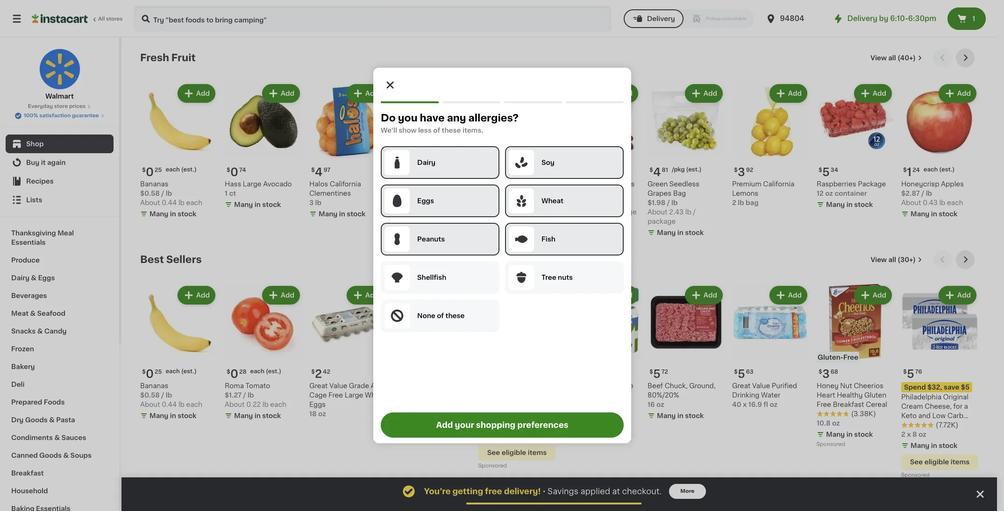Task type: describe. For each thing, give the bounding box(es) containing it.
6:10-
[[890, 15, 908, 22]]

& for meat
[[30, 310, 36, 317]]

0.44 for 0
[[162, 200, 177, 206]]

water
[[761, 392, 780, 399]]

1 vertical spatial see
[[910, 459, 923, 465]]

(3.38k)
[[851, 411, 876, 417]]

everyday store prices
[[28, 104, 86, 109]]

value for 2
[[329, 383, 347, 389]]

68
[[831, 369, 838, 375]]

each (est.) for 0
[[166, 167, 197, 172]]

california for halos california clementines 3 lb
[[330, 181, 361, 187]]

ritz fresh stacks original crackers
[[478, 394, 535, 410]]

condiments
[[11, 435, 53, 441]]

breakfast inside honey nut cheerios heart healthy gluten free breakfast cereal
[[833, 401, 864, 408]]

x inside great value purified drinking water 40 x 16.9 fl oz
[[743, 401, 747, 408]]

5 for $ 5 63
[[738, 369, 745, 379]]

container
[[412, 190, 446, 197]]

3 for $ 3 68
[[822, 369, 830, 379]]

gluten-free
[[818, 354, 858, 361]]

seedless inside green seedless grapes bag $1.98 / lb about 2.43 lb / package
[[669, 181, 700, 187]]

ritz
[[478, 394, 491, 400]]

oz inside the 'great value grade aa cage free large white eggs 18 oz'
[[318, 411, 326, 417]]

recipes
[[26, 178, 54, 185]]

original inside ritz fresh stacks original crackers
[[478, 403, 504, 410]]

philadelphia original cream cheese, for a keto and low carb lifestyle
[[901, 394, 969, 428]]

& for condiments
[[54, 435, 60, 441]]

1 vertical spatial of
[[437, 313, 444, 319]]

each inside honeycrisp apples $2.87 / lb about 0.43 lb each
[[947, 200, 963, 206]]

great for 2
[[309, 383, 328, 389]]

bakery
[[11, 364, 35, 370]]

more
[[680, 489, 695, 494]]

philadelphia
[[901, 394, 941, 400]]

each inside "$ 0 28 each (est.)"
[[250, 369, 264, 374]]

ground,
[[689, 383, 716, 389]]

peanuts
[[417, 236, 445, 243]]

delivery for delivery
[[647, 15, 675, 22]]

$ inside $ 5 63
[[734, 369, 738, 375]]

snacks & candy link
[[6, 322, 114, 340]]

each inside roma tomato $1.27 / lb about 0.22 lb each
[[270, 401, 286, 408]]

0 horizontal spatial 8
[[478, 422, 483, 428]]

0.44 for each (est.)
[[162, 401, 177, 408]]

lb inside premium california lemons 2 lb bag
[[738, 200, 744, 206]]

about inside sun harvest seedless red grapes $2.18 / lb about 2.4 lb / package
[[563, 209, 583, 215]]

(est.) inside $1.24 each (estimated) element
[[939, 167, 955, 172]]

snacks
[[11, 328, 36, 335]]

& for dairy
[[31, 275, 36, 281]]

each (est.) for ritz fresh stacks original crackers
[[166, 369, 197, 374]]

california for premium california lemons 2 lb bag
[[763, 181, 795, 187]]

prices
[[69, 104, 86, 109]]

lists link
[[6, 191, 114, 209]]

drinking
[[732, 392, 760, 399]]

0 horizontal spatial fresh
[[140, 53, 169, 63]]

$ inside $ 4 81
[[649, 167, 653, 173]]

(7.72k)
[[936, 422, 958, 428]]

show
[[398, 127, 416, 134]]

view for 1
[[871, 55, 887, 61]]

about inside roma tomato $1.27 / lb about 0.22 lb each
[[225, 401, 245, 408]]

walmart logo image
[[39, 49, 80, 90]]

grapes inside sun harvest seedless red grapes $2.18 / lb about 2.4 lb / package
[[578, 190, 602, 197]]

large inside hass large avocado 1 ct
[[243, 181, 261, 187]]

2 down lifestyle
[[901, 431, 905, 438]]

bananas $0.58 / lb about 0.44 lb each for 0
[[140, 181, 202, 206]]

$ 3 92
[[734, 167, 753, 178]]

72 for 5
[[662, 369, 668, 375]]

lb inside halos california clementines 3 lb
[[315, 200, 322, 206]]

grapes inside green seedless grapes bag $1.98 / lb about 2.43 lb / package
[[648, 190, 671, 197]]

frozen
[[11, 346, 34, 352]]

2 item carousel region from the top
[[140, 250, 978, 484]]

goods for dry
[[25, 417, 48, 423]]

1 vertical spatial 8
[[913, 431, 917, 438]]

each inside lime 42 1 each many in stock
[[483, 190, 499, 197]]

$ inside $ 5 76
[[903, 369, 907, 375]]

aa
[[371, 383, 379, 389]]

$ inside $ 0 74
[[227, 167, 230, 173]]

all
[[98, 16, 105, 21]]

24
[[913, 167, 920, 173]]

16 inside strawberries 16 oz container
[[394, 190, 401, 197]]

2 up the strawberries
[[399, 167, 407, 178]]

allergies?
[[468, 113, 518, 123]]

harvest
[[577, 181, 603, 187]]

all for 1
[[888, 55, 896, 61]]

crackers
[[506, 403, 535, 410]]

your
[[455, 421, 474, 429]]

dairy for dairy & eggs
[[11, 275, 29, 281]]

delivery by 6:10-6:30pm link
[[832, 13, 936, 24]]

great for 5
[[732, 383, 751, 389]]

1 inside lime 42 1 each many in stock
[[478, 190, 481, 197]]

lime 42 1 each many in stock
[[478, 181, 535, 208]]

stacks
[[513, 394, 535, 400]]

$ 2 72
[[396, 167, 414, 178]]

essentials
[[11, 239, 46, 246]]

for
[[953, 403, 963, 410]]

main content containing 0
[[121, 37, 997, 511]]

carb
[[948, 413, 964, 419]]

raspberries
[[817, 181, 856, 187]]

3 for $ 3 92
[[738, 167, 745, 178]]

1 button
[[948, 7, 986, 30]]

thanksgiving meal essentials link
[[6, 224, 114, 251]]

28
[[239, 369, 247, 375]]

$ 0 74
[[227, 167, 246, 178]]

white
[[365, 392, 384, 399]]

bag
[[673, 190, 686, 197]]

sponsored badge image for rightmost the see eligible items 'button'
[[901, 473, 930, 478]]

free inside the 'great value grade aa cage free large white eggs 18 oz'
[[328, 392, 343, 399]]

sponsored badge image for left the see eligible items 'button'
[[478, 463, 507, 469]]

green seedless grapes bag $1.98 / lb about 2.43 lb / package
[[648, 181, 700, 225]]

$0.58 for 0
[[140, 190, 160, 197]]

do
[[381, 113, 395, 123]]

81
[[662, 167, 668, 173]]

6:30pm
[[908, 15, 936, 22]]

0.22
[[246, 401, 261, 408]]

deli
[[11, 381, 25, 388]]

shopping
[[476, 421, 515, 429]]

best sellers
[[140, 255, 202, 264]]

buy it again link
[[6, 153, 114, 172]]

& left pasta on the left of page
[[49, 417, 55, 423]]

do you have any allergies? we'll show less of these items.
[[381, 113, 518, 134]]

$0.28 each (estimated) element
[[225, 365, 302, 381]]

honeycrisp
[[901, 181, 939, 187]]

paper
[[563, 392, 582, 399]]

1 vertical spatial ct
[[572, 411, 578, 417]]

$ 0 25 for 0
[[142, 167, 162, 178]]

canned goods & soups link
[[6, 447, 114, 464]]

shellfish
[[417, 274, 446, 281]]

$ inside the $ 3 92
[[734, 167, 738, 173]]

instacart logo image
[[32, 13, 88, 24]]

view all (30+) button
[[867, 250, 926, 269]]

$1.24 each (estimated) element
[[901, 163, 978, 179]]

eligible for left the see eligible items 'button'
[[502, 449, 526, 456]]

delivery button
[[624, 9, 683, 28]]

x for 2 x 8 oz
[[907, 431, 911, 438]]

5 for $ 5 34
[[822, 167, 830, 178]]

great value purified drinking water 40 x 16.9 fl oz
[[732, 383, 797, 408]]

x for 8 x 1.48 oz
[[485, 422, 488, 428]]

delivery!
[[504, 488, 541, 495]]

eligible for rightmost the see eligible items 'button'
[[925, 459, 949, 465]]

fresh inside ritz fresh stacks original crackers
[[493, 394, 511, 400]]

soups
[[70, 452, 92, 459]]

oz inside beef chuck, ground, 80%/20% 16 oz
[[656, 401, 664, 408]]

beverages
[[11, 292, 47, 299]]

lifestyle
[[901, 422, 930, 428]]

low
[[932, 413, 946, 419]]

(est.) inside "$ 0 28 each (est.)"
[[266, 369, 281, 374]]

0 horizontal spatial eggs
[[38, 275, 55, 281]]

product group containing 1
[[901, 82, 978, 221]]

16 inside beef chuck, ground, 80%/20% 16 oz
[[648, 401, 655, 408]]

/pkg (est.)
[[672, 167, 702, 172]]

buy
[[26, 159, 39, 166]]

$ 4 97
[[311, 167, 331, 178]]

all for 5
[[888, 257, 896, 263]]

many in stock inside the product "group"
[[911, 211, 958, 217]]

items for left the see eligible items 'button'
[[528, 449, 547, 456]]

97
[[324, 167, 331, 173]]

/pkg
[[672, 167, 685, 172]]

gluten
[[864, 392, 886, 399]]

premium california lemons 2 lb bag
[[732, 181, 795, 206]]

stock inside the product "group"
[[939, 211, 958, 217]]

bananas for 0
[[140, 181, 168, 187]]

• savings applied at checkout.
[[543, 488, 662, 495]]

view all (40+)
[[871, 55, 916, 61]]

shop link
[[6, 135, 114, 153]]

about inside green seedless grapes bag $1.98 / lb about 2.43 lb / package
[[648, 209, 668, 215]]

$ inside $ 4 97
[[311, 167, 315, 173]]

great value grade aa cage free large white eggs 18 oz
[[309, 383, 384, 417]]

•
[[543, 488, 546, 495]]

bounty
[[563, 383, 587, 389]]

best
[[140, 255, 164, 264]]

0 horizontal spatial see eligible items button
[[478, 445, 556, 461]]

condiments & sauces
[[11, 435, 86, 441]]

snacks & candy
[[11, 328, 67, 335]]



Task type: locate. For each thing, give the bounding box(es) containing it.
spend
[[904, 384, 926, 391]]

1 vertical spatial breakfast
[[11, 470, 44, 477]]

prepared foods
[[11, 399, 65, 406]]

package right 2.4
[[609, 209, 637, 215]]

items down '(7.72k)'
[[951, 459, 970, 465]]

12 inside the raspberries package 12 oz container
[[817, 190, 824, 197]]

fresh
[[140, 53, 169, 63], [493, 394, 511, 400]]

california inside halos california clementines 3 lb
[[330, 181, 361, 187]]

1 vertical spatial view
[[871, 257, 887, 263]]

$ 0 25
[[142, 167, 162, 178], [142, 369, 162, 379]]

1 vertical spatial $0.25 each (estimated) element
[[140, 365, 217, 381]]

free down heart in the right of the page
[[817, 401, 831, 408]]

2.4
[[585, 209, 595, 215]]

1 horizontal spatial delivery
[[847, 15, 877, 22]]

recipes link
[[6, 172, 114, 191]]

see
[[487, 449, 500, 456], [910, 459, 923, 465]]

4 for $ 4 97
[[315, 167, 323, 178]]

eggs inside the 'great value grade aa cage free large white eggs 18 oz'
[[309, 401, 326, 408]]

1 horizontal spatial items
[[951, 459, 970, 465]]

ct down the hass
[[229, 190, 236, 197]]

1 vertical spatial 16
[[648, 401, 655, 408]]

fresh right "ritz"
[[493, 394, 511, 400]]

grapes down "harvest"
[[578, 190, 602, 197]]

4 inside $4.81 per package (estimated) element
[[653, 167, 661, 178]]

add your shopping preferences element
[[373, 68, 631, 443]]

view inside "popup button"
[[871, 257, 887, 263]]

2 4 from the left
[[653, 167, 661, 178]]

0 vertical spatial goods
[[25, 417, 48, 423]]

0 horizontal spatial see eligible items
[[487, 449, 547, 456]]

grapes down green
[[648, 190, 671, 197]]

oz down lifestyle
[[919, 431, 926, 438]]

1 vertical spatial items
[[951, 459, 970, 465]]

2 vertical spatial free
[[817, 401, 831, 408]]

0 vertical spatial $0.25 each (estimated) element
[[140, 163, 217, 179]]

1 4 from the left
[[315, 167, 323, 178]]

value up water at the bottom
[[752, 383, 770, 389]]

stock inside lime 42 1 each many in stock
[[516, 201, 535, 208]]

1 value from the left
[[329, 383, 347, 389]]

0 vertical spatial sponsored badge image
[[817, 442, 845, 447]]

1 vertical spatial dairy
[[11, 275, 29, 281]]

1 $0.58 from the top
[[140, 190, 160, 197]]

it
[[41, 159, 46, 166]]

seafood
[[37, 310, 65, 317]]

great inside great value purified drinking water 40 x 16.9 fl oz
[[732, 383, 751, 389]]

0 horizontal spatial 42
[[323, 369, 330, 375]]

4
[[315, 167, 323, 178], [653, 167, 661, 178]]

sauces
[[61, 435, 86, 441]]

0 vertical spatial bananas
[[140, 181, 168, 187]]

$ inside $ 3 68
[[819, 369, 822, 375]]

more button
[[669, 484, 706, 499]]

these down any at the left top of page
[[442, 127, 461, 134]]

preferences
[[517, 421, 568, 429]]

1 horizontal spatial 16
[[648, 401, 655, 408]]

0 vertical spatial see eligible items
[[487, 449, 547, 456]]

2 seedless from the left
[[669, 181, 700, 187]]

25 for 0
[[155, 167, 162, 173]]

3 left 92
[[738, 167, 745, 178]]

72 inside $ 2 72
[[407, 167, 414, 173]]

thanksgiving
[[11, 230, 56, 236]]

oz right 1.48
[[505, 422, 513, 428]]

free up nut
[[843, 354, 858, 361]]

0 horizontal spatial x
[[485, 422, 488, 428]]

premium
[[732, 181, 762, 187]]

1 vertical spatial sponsored badge image
[[478, 463, 507, 469]]

0 vertical spatial dairy
[[417, 159, 435, 166]]

0 vertical spatial eligible
[[502, 449, 526, 456]]

None search field
[[134, 6, 611, 32]]

1 inside hass large avocado 1 ct
[[225, 190, 228, 197]]

1 view from the top
[[871, 55, 887, 61]]

1 horizontal spatial package
[[648, 218, 676, 225]]

16 down 80%/20%
[[648, 401, 655, 408]]

& up beverages
[[31, 275, 36, 281]]

92
[[746, 167, 753, 173]]

1 horizontal spatial see eligible items button
[[901, 454, 978, 470]]

tree
[[541, 274, 556, 281]]

0 horizontal spatial 3
[[309, 200, 314, 206]]

foods
[[44, 399, 65, 406]]

sponsored badge image down 2 x 8 oz
[[901, 473, 930, 478]]

0 vertical spatial 12
[[817, 190, 824, 197]]

lemons
[[732, 190, 758, 197]]

1 great from the left
[[309, 383, 328, 389]]

breakfast down healthy
[[833, 401, 864, 408]]

72 for 2
[[407, 167, 414, 173]]

2 grapes from the left
[[648, 190, 671, 197]]

see eligible items down '(7.72k)'
[[910, 459, 970, 465]]

0 horizontal spatial california
[[330, 181, 361, 187]]

delivery by 6:10-6:30pm
[[847, 15, 936, 22]]

see eligible items for left the see eligible items 'button'
[[487, 449, 547, 456]]

these right none
[[445, 313, 464, 319]]

value inside the 'great value grade aa cage free large white eggs 18 oz'
[[329, 383, 347, 389]]

about
[[140, 200, 160, 206], [901, 200, 921, 206], [563, 209, 583, 215], [648, 209, 668, 215], [140, 401, 160, 408], [225, 401, 245, 408]]

oz right 18
[[318, 411, 326, 417]]

1 horizontal spatial eggs
[[309, 401, 326, 408]]

8
[[478, 422, 483, 428], [913, 431, 917, 438]]

oz down raspberries
[[825, 190, 833, 197]]

0 horizontal spatial sponsored badge image
[[478, 463, 507, 469]]

/ inside honeycrisp apples $2.87 / lb about 0.43 lb each
[[922, 190, 924, 197]]

2 $0.58 from the top
[[140, 392, 160, 399]]

service type group
[[624, 9, 754, 28]]

$5
[[961, 384, 970, 391]]

0 horizontal spatial breakfast
[[11, 470, 44, 477]]

clementines
[[309, 190, 351, 197]]

free inside honey nut cheerios heart healthy gluten free breakfast cereal
[[817, 401, 831, 408]]

$ 0 25 for each (est.)
[[142, 369, 162, 379]]

in inside button
[[424, 413, 430, 419]]

$ 3 68
[[819, 369, 838, 379]]

0 vertical spatial 16
[[394, 190, 401, 197]]

california inside premium california lemons 2 lb bag
[[763, 181, 795, 187]]

meat & seafood
[[11, 310, 65, 317]]

oz right 10.8
[[832, 420, 840, 427]]

great inside the 'great value grade aa cage free large white eggs 18 oz'
[[309, 383, 328, 389]]

$ inside $ 2 42
[[311, 369, 315, 375]]

satisfaction
[[39, 113, 71, 118]]

/ inside roma tomato $1.27 / lb about 0.22 lb each
[[243, 392, 246, 399]]

california up the clementines
[[330, 181, 361, 187]]

oz inside great value purified drinking water 40 x 16.9 fl oz
[[770, 401, 778, 408]]

these inside the do you have any allergies? we'll show less of these items.
[[442, 127, 461, 134]]

x down lifestyle
[[907, 431, 911, 438]]

towels
[[584, 392, 606, 399]]

dairy down produce
[[11, 275, 29, 281]]

2 $0.25 each (estimated) element from the top
[[140, 365, 217, 381]]

1 vertical spatial original
[[478, 403, 504, 410]]

all stores
[[98, 16, 123, 21]]

0 vertical spatial of
[[433, 127, 440, 134]]

& left the sauces
[[54, 435, 60, 441]]

63
[[746, 369, 754, 375]]

0 vertical spatial these
[[442, 127, 461, 134]]

value inside great value purified drinking water 40 x 16.9 fl oz
[[752, 383, 770, 389]]

original inside philadelphia original cream cheese, for a keto and low carb lifestyle
[[943, 394, 969, 400]]

goods down prepared foods
[[25, 417, 48, 423]]

bananas $0.58 / lb about 0.44 lb each for each (est.)
[[140, 383, 202, 408]]

1 horizontal spatial value
[[752, 383, 770, 389]]

see eligible items button down the 'add your shopping preferences'
[[478, 445, 556, 461]]

about inside honeycrisp apples $2.87 / lb about 0.43 lb each
[[901, 200, 921, 206]]

0 vertical spatial 0.44
[[162, 200, 177, 206]]

large down '74'
[[243, 181, 261, 187]]

at
[[612, 488, 620, 495]]

1 inside button
[[973, 15, 975, 22]]

dry
[[11, 417, 24, 423]]

eligible down the 'add your shopping preferences'
[[502, 449, 526, 456]]

12 down paper
[[563, 411, 570, 417]]

0 vertical spatial see
[[487, 449, 500, 456]]

1 horizontal spatial fresh
[[493, 394, 511, 400]]

2 x 8 oz
[[901, 431, 926, 438]]

keto
[[901, 413, 917, 419]]

1 vertical spatial all
[[888, 257, 896, 263]]

2 $ 0 25 from the top
[[142, 369, 162, 379]]

see down shopping
[[487, 449, 500, 456]]

$5.23 per package (estimated) element
[[563, 163, 640, 179]]

1 horizontal spatial 42
[[496, 181, 505, 187]]

2 horizontal spatial eggs
[[417, 198, 434, 204]]

72 up beef
[[662, 369, 668, 375]]

eggs down the produce "link"
[[38, 275, 55, 281]]

by
[[879, 15, 888, 22]]

have
[[420, 113, 444, 123]]

42 up cage
[[323, 369, 330, 375]]

free right cage
[[328, 392, 343, 399]]

18
[[309, 411, 317, 417]]

fish
[[541, 236, 555, 243]]

prepared foods link
[[6, 393, 114, 411]]

goods inside canned goods & soups link
[[39, 452, 62, 459]]

see eligible items
[[487, 449, 547, 456], [910, 459, 970, 465]]

view for 5
[[871, 257, 887, 263]]

0 horizontal spatial eligible
[[502, 449, 526, 456]]

2 0.44 from the top
[[162, 401, 177, 408]]

0 horizontal spatial see
[[487, 449, 500, 456]]

many in stock
[[234, 201, 281, 208], [826, 201, 873, 208], [150, 211, 196, 217], [319, 211, 366, 217], [911, 211, 958, 217], [572, 220, 619, 227], [657, 229, 704, 236], [150, 413, 196, 419], [234, 413, 281, 419], [403, 413, 450, 419], [657, 413, 704, 419], [572, 422, 619, 428], [826, 431, 873, 438], [488, 433, 535, 440], [911, 442, 958, 449]]

$0.25 each (estimated) element
[[140, 163, 217, 179], [140, 365, 217, 381]]

& for snacks
[[37, 328, 43, 335]]

large inside the 'great value grade aa cage free large white eggs 18 oz'
[[345, 392, 363, 399]]

delivery inside button
[[647, 15, 675, 22]]

of right 'less'
[[433, 127, 440, 134]]

see down 2 x 8 oz
[[910, 459, 923, 465]]

free
[[843, 354, 858, 361], [328, 392, 343, 399], [817, 401, 831, 408]]

many inside the product "group"
[[911, 211, 930, 217]]

eggs down container
[[417, 198, 434, 204]]

& right meat
[[30, 310, 36, 317]]

0 vertical spatial eggs
[[417, 198, 434, 204]]

see eligible items down the 'add your shopping preferences'
[[487, 449, 547, 456]]

& left candy
[[37, 328, 43, 335]]

0 vertical spatial item carousel region
[[140, 49, 978, 243]]

dairy & eggs
[[11, 275, 55, 281]]

1 vertical spatial see eligible items
[[910, 459, 970, 465]]

0 horizontal spatial original
[[478, 403, 504, 410]]

10.8 oz
[[817, 420, 840, 427]]

1 california from the left
[[330, 181, 361, 187]]

1 vertical spatial item carousel region
[[140, 250, 978, 484]]

1 vertical spatial fresh
[[493, 394, 511, 400]]

great up cage
[[309, 383, 328, 389]]

72 up the strawberries
[[407, 167, 414, 173]]

1 $0.25 each (estimated) element from the top
[[140, 163, 217, 179]]

1 $ 0 25 from the top
[[142, 167, 162, 178]]

5 left 63
[[738, 369, 745, 379]]

3 down halos
[[309, 200, 314, 206]]

1 horizontal spatial see
[[910, 459, 923, 465]]

1 vertical spatial large
[[345, 392, 363, 399]]

1 horizontal spatial seedless
[[669, 181, 700, 187]]

many in stock inside button
[[403, 413, 450, 419]]

1 horizontal spatial 12
[[817, 190, 824, 197]]

2
[[399, 167, 407, 178], [732, 200, 736, 206], [315, 369, 322, 379], [901, 431, 905, 438]]

you're getting free delivery!
[[424, 488, 541, 495]]

x left 1.48
[[485, 422, 488, 428]]

1 grapes from the left
[[578, 190, 602, 197]]

package down the 2.43
[[648, 218, 676, 225]]

1 all from the top
[[888, 55, 896, 61]]

items down preferences
[[528, 449, 547, 456]]

ct inside hass large avocado 1 ct
[[229, 190, 236, 197]]

4 for $ 4 81
[[653, 167, 661, 178]]

2 great from the left
[[732, 383, 751, 389]]

in inside lime 42 1 each many in stock
[[508, 201, 514, 208]]

2 bananas from the top
[[140, 383, 168, 389]]

soy
[[541, 159, 554, 166]]

1 0.44 from the top
[[162, 200, 177, 206]]

household
[[11, 488, 48, 494]]

34
[[831, 167, 838, 173]]

spend $32, save $5
[[904, 384, 970, 391]]

0 horizontal spatial 12
[[563, 411, 570, 417]]

1 vertical spatial $0.58
[[140, 392, 160, 399]]

dairy inside the 'add your shopping preferences' element
[[417, 159, 435, 166]]

$ inside $ 1 24
[[903, 167, 907, 173]]

& inside "link"
[[54, 435, 60, 441]]

each (est.)
[[166, 167, 197, 172], [924, 167, 955, 172], [166, 369, 197, 374]]

sponsored badge image
[[817, 442, 845, 447], [478, 463, 507, 469], [901, 473, 930, 478]]

lb
[[166, 190, 172, 197], [926, 190, 932, 197], [178, 200, 185, 206], [315, 200, 322, 206], [586, 200, 593, 206], [671, 200, 678, 206], [738, 200, 744, 206], [939, 200, 945, 206], [597, 209, 603, 215], [685, 209, 691, 215], [166, 392, 172, 399], [248, 392, 254, 399], [178, 401, 185, 408], [262, 401, 269, 408]]

$0.25 each (estimated) element for 0
[[140, 163, 217, 179]]

0 vertical spatial free
[[843, 354, 858, 361]]

oz down the strawberries
[[403, 190, 411, 197]]

breakfast up household
[[11, 470, 44, 477]]

value left grade
[[329, 383, 347, 389]]

1 horizontal spatial dairy
[[417, 159, 435, 166]]

see eligible items for rightmost the see eligible items 'button'
[[910, 459, 970, 465]]

we'll
[[381, 127, 397, 134]]

$ 5 76
[[903, 369, 922, 379]]

0.43
[[923, 200, 938, 206]]

items for rightmost the see eligible items 'button'
[[951, 459, 970, 465]]

0 horizontal spatial dairy
[[11, 275, 29, 281]]

all left (30+)
[[888, 257, 896, 263]]

$
[[142, 167, 146, 173], [227, 167, 230, 173], [311, 167, 315, 173], [396, 167, 399, 173], [649, 167, 653, 173], [734, 167, 738, 173], [819, 167, 822, 173], [903, 167, 907, 173], [142, 369, 146, 375], [227, 369, 230, 375], [311, 369, 315, 375], [649, 369, 653, 375], [734, 369, 738, 375], [819, 369, 822, 375], [903, 369, 907, 375]]

1 horizontal spatial grapes
[[648, 190, 671, 197]]

oz down 80%/20%
[[656, 401, 664, 408]]

x right 40
[[743, 401, 747, 408]]

4 left 81
[[653, 167, 661, 178]]

5 left 34
[[822, 167, 830, 178]]

each (est.) inside $1.24 each (estimated) element
[[924, 167, 955, 172]]

all inside view all (30+) "popup button"
[[888, 257, 896, 263]]

halos
[[309, 181, 328, 187]]

main content
[[121, 37, 997, 511]]

4 left 97
[[315, 167, 323, 178]]

2 25 from the top
[[155, 369, 162, 375]]

candy
[[44, 328, 67, 335]]

many inside lime 42 1 each many in stock
[[488, 201, 507, 208]]

0 vertical spatial large
[[243, 181, 261, 187]]

1 bananas from the top
[[140, 181, 168, 187]]

1 vertical spatial goods
[[39, 452, 62, 459]]

seedless down "$5.23 per package (estimated)" element
[[605, 181, 635, 187]]

all inside view all (40+) popup button
[[888, 55, 896, 61]]

again
[[47, 159, 66, 166]]

3 left 68
[[822, 369, 830, 379]]

2 view from the top
[[871, 257, 887, 263]]

8 down lifestyle
[[913, 431, 917, 438]]

treatment tracker modal dialog
[[121, 478, 997, 511]]

0 horizontal spatial items
[[528, 449, 547, 456]]

(est.)
[[181, 167, 197, 172], [686, 167, 702, 172], [939, 167, 955, 172], [181, 369, 197, 374], [266, 369, 281, 374]]

1 vertical spatial package
[[648, 218, 676, 225]]

sponsored badge image up free
[[478, 463, 507, 469]]

8 left 1.48
[[478, 422, 483, 428]]

great up "drinking"
[[732, 383, 751, 389]]

1 vertical spatial $ 0 25
[[142, 369, 162, 379]]

$0.58 for each (est.)
[[140, 392, 160, 399]]

$ inside the $ 5 34
[[819, 167, 822, 173]]

2 bananas $0.58 / lb about 0.44 lb each from the top
[[140, 383, 202, 408]]

of inside the do you have any allergies? we'll show less of these items.
[[433, 127, 440, 134]]

2 horizontal spatial free
[[843, 354, 858, 361]]

dry goods & pasta link
[[6, 411, 114, 429]]

2 value from the left
[[752, 383, 770, 389]]

$22.18 element
[[563, 365, 640, 381]]

1 vertical spatial 25
[[155, 369, 162, 375]]

seedless up bag
[[669, 181, 700, 187]]

goods inside dry goods & pasta link
[[25, 417, 48, 423]]

1 horizontal spatial great
[[732, 383, 751, 389]]

sponsored badge image down 10.8 oz
[[817, 442, 845, 447]]

1 vertical spatial 12
[[563, 411, 570, 417]]

cage
[[309, 392, 327, 399]]

1 item carousel region from the top
[[140, 49, 978, 243]]

value for 5
[[752, 383, 770, 389]]

1 vertical spatial bananas $0.58 / lb about 0.44 lb each
[[140, 383, 202, 408]]

1 vertical spatial eligible
[[925, 459, 949, 465]]

all left (40+)
[[888, 55, 896, 61]]

$ inside "$ 0 28 each (est.)"
[[227, 369, 230, 375]]

25 for each (est.)
[[155, 369, 162, 375]]

5 left 76 at bottom
[[907, 369, 914, 379]]

0 vertical spatial bananas $0.58 / lb about 0.44 lb each
[[140, 181, 202, 206]]

bananas for each (est.)
[[140, 383, 168, 389]]

1 horizontal spatial california
[[763, 181, 795, 187]]

see eligible items button down '(7.72k)'
[[901, 454, 978, 470]]

2 all from the top
[[888, 257, 896, 263]]

5 up beef
[[653, 369, 661, 379]]

stock
[[262, 201, 281, 208], [516, 201, 535, 208], [854, 201, 873, 208], [178, 211, 196, 217], [347, 211, 366, 217], [939, 211, 958, 217], [600, 220, 619, 227], [685, 229, 704, 236], [178, 413, 196, 419], [262, 413, 281, 419], [431, 413, 450, 419], [685, 413, 704, 419], [600, 422, 619, 428], [854, 431, 873, 438], [516, 433, 535, 440], [939, 442, 958, 449]]

1 horizontal spatial sponsored badge image
[[817, 442, 845, 447]]

oz inside strawberries 16 oz container
[[403, 190, 411, 197]]

2 vertical spatial eggs
[[309, 401, 326, 408]]

$ inside the $ 5 72
[[649, 369, 653, 375]]

sun harvest seedless red grapes $2.18 / lb about 2.4 lb / package
[[563, 181, 637, 215]]

dairy
[[417, 159, 435, 166], [11, 275, 29, 281]]

canned
[[11, 452, 38, 459]]

72 inside the $ 5 72
[[662, 369, 668, 375]]

0 vertical spatial all
[[888, 55, 896, 61]]

hass large avocado 1 ct
[[225, 181, 292, 197]]

12 down raspberries
[[817, 190, 824, 197]]

0 horizontal spatial free
[[328, 392, 343, 399]]

dairy up the strawberries
[[417, 159, 435, 166]]

great
[[309, 383, 328, 389], [732, 383, 751, 389]]

$ inside $ 2 72
[[396, 167, 399, 173]]

many
[[234, 201, 253, 208], [488, 201, 507, 208], [826, 201, 845, 208], [150, 211, 168, 217], [319, 211, 338, 217], [911, 211, 930, 217], [572, 220, 591, 227], [657, 229, 676, 236], [150, 413, 168, 419], [234, 413, 253, 419], [403, 413, 422, 419], [657, 413, 676, 419], [572, 422, 591, 428], [826, 431, 845, 438], [488, 433, 507, 440], [911, 442, 930, 449]]

42 inside $ 2 42
[[323, 369, 330, 375]]

1 vertical spatial 0.44
[[162, 401, 177, 408]]

0 horizontal spatial large
[[243, 181, 261, 187]]

1 horizontal spatial ct
[[572, 411, 578, 417]]

dairy for dairy
[[417, 159, 435, 166]]

add inside button
[[436, 421, 453, 429]]

california right premium
[[763, 181, 795, 187]]

2 up cage
[[315, 369, 322, 379]]

74
[[239, 167, 246, 173]]

1 vertical spatial 3
[[309, 200, 314, 206]]

2 california from the left
[[763, 181, 795, 187]]

oz right fl at the bottom of page
[[770, 401, 778, 408]]

0 vertical spatial 72
[[407, 167, 414, 173]]

/
[[161, 190, 164, 197], [922, 190, 924, 197], [582, 200, 585, 206], [667, 200, 670, 206], [604, 209, 607, 215], [693, 209, 696, 215], [161, 392, 164, 399], [243, 392, 246, 399]]

5 for $ 5 72
[[653, 369, 661, 379]]

goods down condiments & sauces
[[39, 452, 62, 459]]

& left soups
[[63, 452, 69, 459]]

seedless inside sun harvest seedless red grapes $2.18 / lb about 2.4 lb / package
[[605, 181, 635, 187]]

these
[[442, 127, 461, 134], [445, 313, 464, 319]]

1 vertical spatial eggs
[[38, 275, 55, 281]]

0 vertical spatial 25
[[155, 167, 162, 173]]

0 vertical spatial package
[[609, 209, 637, 215]]

view left (30+)
[[871, 257, 887, 263]]

5
[[822, 167, 830, 178], [653, 369, 661, 379], [738, 369, 745, 379], [907, 369, 914, 379]]

16 down the strawberries
[[394, 190, 401, 197]]

package inside sun harvest seedless red grapes $2.18 / lb about 2.4 lb / package
[[609, 209, 637, 215]]

oz inside the raspberries package 12 oz container
[[825, 190, 833, 197]]

add your shopping preferences
[[436, 421, 568, 429]]

original up for
[[943, 394, 969, 400]]

16.9
[[748, 401, 762, 408]]

1 vertical spatial 42
[[323, 369, 330, 375]]

of right none
[[437, 313, 444, 319]]

view left (40+)
[[871, 55, 887, 61]]

1 seedless from the left
[[605, 181, 635, 187]]

1 vertical spatial 72
[[662, 369, 668, 375]]

2 down lemons
[[732, 200, 736, 206]]

2 vertical spatial 3
[[822, 369, 830, 379]]

3 inside halos california clementines 3 lb
[[309, 200, 314, 206]]

0 horizontal spatial delivery
[[647, 15, 675, 22]]

delivery for delivery by 6:10-6:30pm
[[847, 15, 877, 22]]

0 vertical spatial fresh
[[140, 53, 169, 63]]

$0.25 each (estimated) element for each (est.)
[[140, 365, 217, 381]]

fruit
[[171, 53, 196, 63]]

1 horizontal spatial x
[[743, 401, 747, 408]]

1 25 from the top
[[155, 167, 162, 173]]

1 vertical spatial these
[[445, 313, 464, 319]]

0 vertical spatial 8
[[478, 422, 483, 428]]

1 horizontal spatial see eligible items
[[910, 459, 970, 465]]

many inside button
[[403, 413, 422, 419]]

0 horizontal spatial value
[[329, 383, 347, 389]]

savings
[[548, 488, 579, 495]]

eggs
[[417, 198, 434, 204], [38, 275, 55, 281], [309, 401, 326, 408]]

42 inside lime 42 1 each many in stock
[[496, 181, 505, 187]]

0 vertical spatial 42
[[496, 181, 505, 187]]

eggs inside the 'add your shopping preferences' element
[[417, 198, 434, 204]]

42 right "lime"
[[496, 181, 505, 187]]

&
[[31, 275, 36, 281], [30, 310, 36, 317], [37, 328, 43, 335], [49, 417, 55, 423], [54, 435, 60, 441], [63, 452, 69, 459]]

(est.) inside $4.81 per package (estimated) element
[[686, 167, 702, 172]]

eggs down cage
[[309, 401, 326, 408]]

meat
[[11, 310, 29, 317]]

cheerios
[[854, 383, 883, 389]]

$4.81 per package (estimated) element
[[648, 163, 725, 179]]

2 inside premium california lemons 2 lb bag
[[732, 200, 736, 206]]

1 bananas $0.58 / lb about 0.44 lb each from the top
[[140, 181, 202, 206]]

5 for $ 5 76
[[907, 369, 914, 379]]

(105)
[[513, 413, 530, 419]]

buy it again
[[26, 159, 66, 166]]

stock inside button
[[431, 413, 450, 419]]

1 vertical spatial bananas
[[140, 383, 168, 389]]

0 vertical spatial breakfast
[[833, 401, 864, 408]]

fresh left fruit
[[140, 53, 169, 63]]

2 vertical spatial x
[[907, 431, 911, 438]]

eligible down 2 x 8 oz
[[925, 459, 949, 465]]

item carousel region
[[140, 49, 978, 243], [140, 250, 978, 484]]

lime
[[478, 181, 494, 187]]

product group
[[140, 82, 217, 221], [225, 82, 302, 211], [309, 82, 386, 221], [394, 82, 471, 198], [478, 82, 556, 211], [563, 82, 640, 230], [648, 82, 725, 239], [732, 82, 809, 207], [817, 82, 894, 211], [901, 82, 978, 221], [140, 284, 217, 422], [225, 284, 302, 422], [309, 284, 386, 419], [394, 284, 471, 431], [478, 284, 556, 471], [563, 284, 640, 432], [648, 284, 725, 422], [732, 284, 809, 409], [817, 284, 894, 449], [901, 284, 978, 480]]

large down grade
[[345, 392, 363, 399]]

(30+)
[[898, 257, 916, 263]]

original down "ritz"
[[478, 403, 504, 410]]

meat & seafood link
[[6, 305, 114, 322]]

heart
[[817, 392, 835, 399]]

ct down paper
[[572, 411, 578, 417]]

view inside popup button
[[871, 55, 887, 61]]

2 horizontal spatial sponsored badge image
[[901, 473, 930, 478]]

goods for canned
[[39, 452, 62, 459]]

package inside green seedless grapes bag $1.98 / lb about 2.43 lb / package
[[648, 218, 676, 225]]



Task type: vqa. For each thing, say whether or not it's contained in the screenshot.
'x' corresponding to 2 x 8 oz
yes



